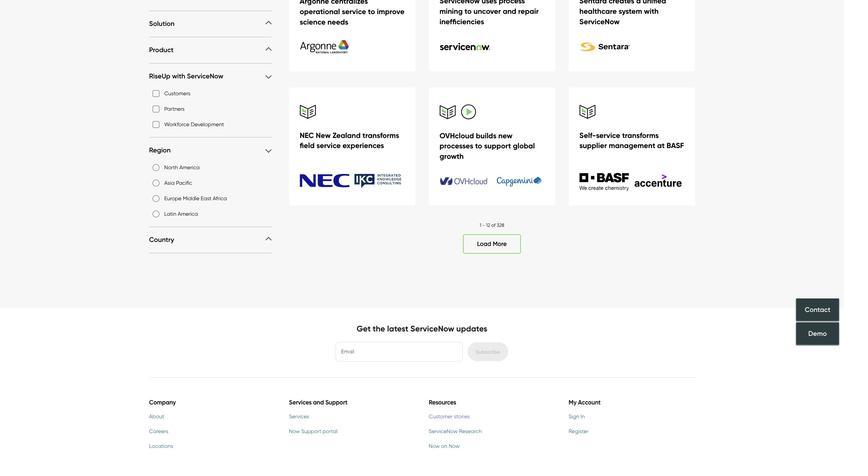 Task type: describe. For each thing, give the bounding box(es) containing it.
portal
[[323, 429, 338, 435]]

support inside now support portal link
[[301, 429, 321, 435]]

now on now
[[429, 444, 460, 450]]

customers option
[[153, 90, 159, 97]]

-
[[483, 223, 485, 229]]

nec
[[300, 131, 314, 140]]

sign in link
[[569, 413, 693, 421]]

resources
[[429, 399, 457, 407]]

about
[[149, 414, 164, 420]]

support
[[484, 142, 511, 151]]

operational
[[300, 7, 340, 16]]

transforms inside nec new zealand transforms field service experiences
[[363, 131, 399, 140]]

science
[[300, 17, 326, 27]]

asia pacific
[[164, 180, 192, 186]]

2 ovhcloud – servicenow image from the left
[[492, 171, 542, 192]]

now for now support portal
[[289, 429, 300, 435]]

with inside popup button
[[172, 72, 185, 80]]

basf
[[667, 141, 684, 150]]

now support portal
[[289, 429, 338, 435]]

latin
[[164, 211, 176, 217]]

centralizes
[[331, 0, 368, 6]]

uses
[[482, 0, 497, 5]]

1 ovhcloud – servicenow image from the left
[[440, 171, 490, 192]]

africa
[[213, 195, 227, 202]]

east
[[201, 195, 211, 202]]

sign in
[[569, 414, 585, 420]]

careers link
[[149, 428, 273, 436]]

1 horizontal spatial support
[[326, 399, 348, 407]]

locations link
[[149, 443, 273, 451]]

updates
[[457, 324, 488, 334]]

riseup with servicenow
[[149, 72, 223, 80]]

at
[[658, 141, 665, 150]]

latin america option
[[153, 211, 159, 218]]

country button
[[149, 235, 272, 244]]

get
[[357, 324, 371, 334]]

improve
[[377, 7, 405, 16]]

load more button
[[463, 235, 521, 254]]

argonne centralizes operational service to improve science needs
[[300, 0, 405, 27]]

unified
[[643, 0, 667, 5]]

latest
[[387, 324, 409, 334]]

12
[[486, 223, 490, 229]]

of
[[492, 223, 496, 229]]

riseup with servicenow button
[[149, 72, 272, 80]]

to for service
[[368, 7, 375, 16]]

servicenow inside popup button
[[187, 72, 223, 80]]

riseup
[[149, 72, 170, 80]]

now on now link
[[429, 443, 553, 451]]

more
[[493, 241, 507, 248]]

partners option
[[153, 106, 159, 112]]

go to servicenow account image
[[690, 9, 699, 18]]

2 nec new zealand image from the left
[[300, 171, 350, 192]]

company
[[149, 399, 176, 407]]

about link
[[149, 413, 273, 421]]

subscribe
[[476, 349, 500, 356]]

1 basf – servicenow – customer story image from the left
[[580, 171, 630, 192]]

creates
[[609, 0, 635, 5]]

in
[[581, 414, 585, 420]]

partners
[[164, 106, 185, 112]]

healthcare
[[580, 7, 617, 16]]

services link
[[289, 413, 413, 421]]

repair
[[519, 7, 539, 16]]

customer stories
[[429, 414, 470, 420]]

locations
[[149, 444, 173, 450]]

1 nec new zealand image from the left
[[352, 171, 402, 192]]

inefficiencies
[[440, 17, 484, 26]]

services for services and support
[[289, 399, 312, 407]]

development
[[191, 121, 224, 128]]

a
[[637, 0, 641, 5]]

north
[[164, 164, 178, 171]]

workforce development
[[164, 121, 224, 128]]

my account
[[569, 399, 601, 407]]

europe middle east africa option
[[153, 195, 159, 202]]

solution
[[149, 19, 175, 27]]

research
[[459, 429, 482, 435]]

america for north america
[[179, 164, 200, 171]]

uncover
[[474, 7, 501, 16]]

country
[[149, 236, 174, 244]]

zealand
[[333, 131, 361, 140]]

self-
[[580, 131, 596, 140]]

pacific
[[176, 180, 192, 186]]

to for processes
[[475, 142, 483, 151]]

register link
[[569, 428, 693, 436]]

0 horizontal spatial and
[[313, 399, 324, 407]]

service inside self-service transforms supplier management at basf
[[596, 131, 621, 140]]

my
[[569, 399, 577, 407]]

ovhcloud
[[440, 131, 474, 140]]

new
[[499, 131, 513, 140]]

careers
[[149, 429, 168, 435]]

argonne
[[300, 0, 329, 6]]

get the latest servicenow updates
[[357, 324, 488, 334]]

needs
[[328, 17, 349, 27]]

north america option
[[153, 164, 159, 171]]

and inside servicenow uses process mining to uncover and repair inefficiencies
[[503, 7, 517, 16]]

middle
[[183, 195, 200, 202]]

now for now on now
[[429, 444, 440, 450]]



Task type: locate. For each thing, give the bounding box(es) containing it.
0 horizontal spatial transforms
[[363, 131, 399, 140]]

and up now support portal
[[313, 399, 324, 407]]

management
[[609, 141, 656, 150]]

1 vertical spatial america
[[178, 211, 198, 217]]

and down process
[[503, 7, 517, 16]]

support
[[326, 399, 348, 407], [301, 429, 321, 435]]

to inside the "ovhcloud builds new processes to support global growth"
[[475, 142, 483, 151]]

transforms up 'experiences'
[[363, 131, 399, 140]]

1 horizontal spatial to
[[465, 7, 472, 16]]

global
[[513, 142, 535, 151]]

servicenow inside servicenow uses process mining to uncover and repair inefficiencies
[[440, 0, 480, 5]]

1 transforms from the left
[[363, 131, 399, 140]]

to for mining
[[465, 7, 472, 16]]

services for services
[[289, 414, 309, 420]]

and
[[503, 7, 517, 16], [313, 399, 324, 407]]

sentara healthcare image
[[580, 36, 630, 57]]

1 vertical spatial and
[[313, 399, 324, 407]]

transforms inside self-service transforms supplier management at basf
[[623, 131, 659, 140]]

servicenow research
[[429, 429, 482, 435]]

0 vertical spatial america
[[179, 164, 200, 171]]

support left portal
[[301, 429, 321, 435]]

transforms
[[363, 131, 399, 140], [623, 131, 659, 140]]

0 vertical spatial with
[[644, 7, 659, 16]]

1 horizontal spatial ovhcloud – servicenow image
[[492, 171, 542, 192]]

0 vertical spatial support
[[326, 399, 348, 407]]

service up supplier
[[596, 131, 621, 140]]

mining
[[440, 7, 463, 16]]

service down new
[[317, 141, 341, 150]]

america
[[179, 164, 200, 171], [178, 211, 198, 217]]

0 horizontal spatial service
[[317, 141, 341, 150]]

1 horizontal spatial basf – servicenow – customer story image
[[632, 171, 682, 192]]

sign
[[569, 414, 580, 420]]

2 vertical spatial service
[[317, 141, 341, 150]]

1 vertical spatial service
[[596, 131, 621, 140]]

services
[[289, 399, 312, 407], [289, 414, 309, 420]]

1 horizontal spatial transforms
[[623, 131, 659, 140]]

to up inefficiencies
[[465, 7, 472, 16]]

america down middle
[[178, 211, 198, 217]]

workforce
[[164, 121, 190, 128]]

0 horizontal spatial support
[[301, 429, 321, 435]]

asia pacific option
[[153, 180, 159, 187]]

1 horizontal spatial service
[[342, 7, 366, 16]]

1 horizontal spatial now
[[429, 444, 440, 450]]

1
[[480, 223, 482, 229]]

2 horizontal spatial service
[[596, 131, 621, 140]]

register
[[569, 429, 589, 435]]

builds
[[476, 131, 497, 140]]

0 horizontal spatial nec new zealand image
[[300, 171, 350, 192]]

0 horizontal spatial ovhcloud – servicenow image
[[440, 171, 490, 192]]

now
[[289, 429, 300, 435], [429, 444, 440, 450], [449, 444, 460, 450]]

servicenow inside sentara creates a unified healthcare system with servicenow
[[580, 17, 620, 26]]

self-service transforms supplier management at basf
[[580, 131, 684, 150]]

1 - 12 of 328
[[480, 223, 505, 229]]

0 vertical spatial service
[[342, 7, 366, 16]]

1 services from the top
[[289, 399, 312, 407]]

ovhcloud – servicenow image
[[440, 171, 490, 192], [492, 171, 542, 192]]

ovhcloud builds new processes to support global growth
[[440, 131, 535, 161]]

servicenow research link
[[429, 428, 553, 436]]

experiences
[[343, 141, 384, 150]]

1 vertical spatial with
[[172, 72, 185, 80]]

to
[[465, 7, 472, 16], [368, 7, 375, 16], [475, 142, 483, 151]]

region button
[[149, 146, 272, 155]]

sentara
[[580, 0, 607, 5]]

1 horizontal spatial nec new zealand image
[[352, 171, 402, 192]]

latin america
[[164, 211, 198, 217]]

subscribe button
[[468, 343, 509, 362]]

stories
[[454, 414, 470, 420]]

new
[[316, 131, 331, 140]]

load more
[[477, 241, 507, 248]]

servicenow
[[440, 0, 480, 5], [580, 17, 620, 26], [187, 72, 223, 80], [411, 324, 455, 334], [429, 429, 458, 435]]

2 horizontal spatial to
[[475, 142, 483, 151]]

0 horizontal spatial now
[[289, 429, 300, 435]]

america up pacific
[[179, 164, 200, 171]]

argonne – servicenow image
[[300, 36, 350, 57]]

processes
[[440, 142, 474, 151]]

to left improve
[[368, 7, 375, 16]]

2 services from the top
[[289, 414, 309, 420]]

service
[[342, 7, 366, 16], [596, 131, 621, 140], [317, 141, 341, 150]]

field
[[300, 141, 315, 150]]

transforms up management
[[623, 131, 659, 140]]

with up customers
[[172, 72, 185, 80]]

customer
[[429, 414, 453, 420]]

with inside sentara creates a unified healthcare system with servicenow
[[644, 7, 659, 16]]

basf – servicenow – customer story image
[[580, 171, 630, 192], [632, 171, 682, 192]]

to down builds
[[475, 142, 483, 151]]

Email text field
[[336, 343, 462, 362]]

europe
[[164, 195, 182, 202]]

workforce development option
[[153, 121, 159, 128]]

customer stories link
[[429, 413, 553, 421]]

nec new zealand image
[[352, 171, 402, 192], [300, 171, 350, 192]]

nec new zealand transforms field service experiences
[[300, 131, 399, 150]]

on
[[441, 444, 448, 450]]

0 horizontal spatial to
[[368, 7, 375, 16]]

load
[[477, 241, 492, 248]]

service down centralizes
[[342, 7, 366, 16]]

0 vertical spatial services
[[289, 399, 312, 407]]

account
[[578, 399, 601, 407]]

2 horizontal spatial now
[[449, 444, 460, 450]]

1 vertical spatial services
[[289, 414, 309, 420]]

0 horizontal spatial with
[[172, 72, 185, 80]]

services and support
[[289, 399, 348, 407]]

now on now process optimization image
[[440, 36, 490, 57]]

customers
[[164, 90, 191, 97]]

solution button
[[149, 19, 272, 28]]

to inside servicenow uses process mining to uncover and repair inefficiencies
[[465, 7, 472, 16]]

with
[[644, 7, 659, 16], [172, 72, 185, 80]]

0 vertical spatial and
[[503, 7, 517, 16]]

service inside nec new zealand transforms field service experiences
[[317, 141, 341, 150]]

1 vertical spatial support
[[301, 429, 321, 435]]

growth
[[440, 152, 464, 161]]

support up services link
[[326, 399, 348, 407]]

product
[[149, 46, 174, 54]]

process
[[499, 0, 525, 5]]

2 transforms from the left
[[623, 131, 659, 140]]

servicenow uses process mining to uncover and repair inefficiencies
[[440, 0, 539, 26]]

to inside argonne centralizes operational service to improve science needs
[[368, 7, 375, 16]]

service inside argonne centralizes operational service to improve science needs
[[342, 7, 366, 16]]

product button
[[149, 45, 272, 54]]

america for latin america
[[178, 211, 198, 217]]

now support portal link
[[289, 428, 413, 436]]

1 horizontal spatial and
[[503, 7, 517, 16]]

2 basf – servicenow – customer story image from the left
[[632, 171, 682, 192]]

0 horizontal spatial basf – servicenow – customer story image
[[580, 171, 630, 192]]

1 horizontal spatial with
[[644, 7, 659, 16]]

supplier
[[580, 141, 607, 150]]

system
[[619, 7, 643, 16]]

region
[[149, 146, 171, 154]]

with down 'unified'
[[644, 7, 659, 16]]

asia
[[164, 180, 175, 186]]

the
[[373, 324, 385, 334]]

sentara creates a unified healthcare system with servicenow
[[580, 0, 667, 26]]



